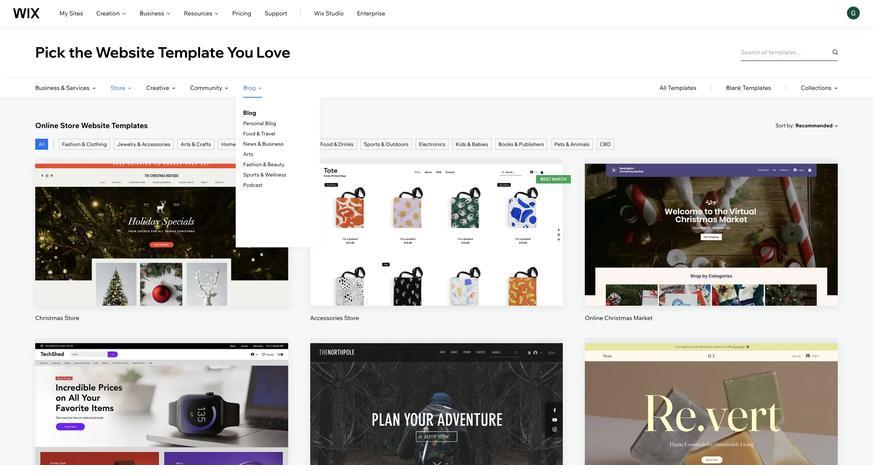 Task type: locate. For each thing, give the bounding box(es) containing it.
0 horizontal spatial business
[[35, 84, 60, 91]]

0 horizontal spatial wellness
[[265, 172, 287, 178]]

1 vertical spatial blog
[[243, 109, 256, 116]]

& right books
[[515, 141, 518, 148]]

0 vertical spatial business
[[140, 9, 164, 17]]

online store website templates - christmas store image
[[35, 164, 288, 306]]

fashion & clothing link
[[59, 139, 110, 150]]

1 vertical spatial fashion
[[243, 161, 262, 168]]

beauty inside blog personal blog food & travel news & business arts fashion & beauty sports & wellness podcast
[[268, 161, 285, 168]]

blog up travel
[[265, 120, 276, 127]]

& right news
[[258, 141, 261, 147]]

template
[[158, 43, 224, 61]]

travel
[[261, 130, 275, 137]]

business inside blog personal blog food & travel news & business arts fashion & beauty sports & wellness podcast
[[262, 141, 284, 147]]

wellness inside the beauty & wellness link
[[289, 141, 310, 148]]

online for online store website templates
[[35, 121, 58, 130]]

online inside group
[[585, 315, 604, 322]]

0 vertical spatial accessories
[[142, 141, 171, 148]]

online store website templates - backpack store image
[[310, 344, 563, 466]]

1 horizontal spatial templates
[[668, 84, 697, 91]]

books & publishers link
[[495, 139, 548, 150]]

profile image image
[[848, 7, 860, 19]]

Search search field
[[741, 43, 838, 61]]

& left decor
[[237, 141, 240, 148]]

personal blog link
[[243, 120, 276, 127]]

wellness
[[289, 141, 310, 148], [265, 172, 287, 178]]

2 horizontal spatial business
[[262, 141, 284, 147]]

creative
[[146, 84, 169, 91]]

fashion & beauty link
[[243, 161, 285, 168]]

1 vertical spatial arts
[[243, 151, 253, 158]]

0 horizontal spatial all
[[39, 141, 45, 148]]

wellness inside blog personal blog food & travel news & business arts fashion & beauty sports & wellness podcast
[[265, 172, 287, 178]]

1 horizontal spatial wellness
[[289, 141, 310, 148]]

store for christmas store
[[64, 315, 79, 322]]

1 horizontal spatial fashion
[[243, 161, 262, 168]]

wellness down fashion & beauty link
[[265, 172, 287, 178]]

& left services
[[61, 84, 65, 91]]

beauty down travel
[[266, 141, 283, 148]]

food
[[243, 130, 256, 137], [321, 141, 333, 148]]

1 vertical spatial beauty
[[268, 161, 285, 168]]

2 vertical spatial business
[[262, 141, 284, 147]]

0 vertical spatial blog
[[243, 84, 256, 91]]

sports & outdoors link
[[361, 139, 412, 150]]

fashion down the arts link
[[243, 161, 262, 168]]

1 vertical spatial business
[[35, 84, 60, 91]]

& right kids
[[468, 141, 471, 148]]

0 horizontal spatial food
[[243, 130, 256, 137]]

food up news
[[243, 130, 256, 137]]

view
[[155, 245, 169, 253], [705, 245, 719, 253], [155, 425, 169, 432], [430, 425, 444, 432], [705, 425, 719, 432]]

generic categories element
[[660, 78, 838, 98]]

1 christmas from the left
[[35, 315, 63, 322]]

view for view popup button for online store website templates - backpack store image
[[430, 425, 444, 432]]

arts
[[181, 141, 191, 148], [243, 151, 253, 158]]

view inside christmas store "group"
[[155, 245, 169, 253]]

view button inside online christmas market group
[[694, 240, 729, 258]]

food & travel link
[[243, 130, 275, 137]]

electronics link
[[416, 139, 449, 150]]

wellness right blog personal blog food & travel news & business arts fashion & beauty sports & wellness podcast
[[289, 141, 310, 148]]

arts down decor
[[243, 151, 253, 158]]

& left clothing
[[82, 141, 85, 148]]

& for business & services
[[61, 84, 65, 91]]

creation button
[[96, 9, 127, 17]]

2 christmas from the left
[[605, 315, 633, 322]]

edit button inside christmas store "group"
[[144, 215, 179, 233]]

accessories
[[142, 141, 171, 148], [310, 315, 343, 322]]

templates
[[668, 84, 697, 91], [743, 84, 772, 91], [112, 121, 148, 130]]

0 vertical spatial fashion
[[62, 141, 81, 148]]

arts left crafts
[[181, 141, 191, 148]]

1 vertical spatial sports
[[243, 172, 259, 178]]

& for kids & babies
[[468, 141, 471, 148]]

1 vertical spatial website
[[81, 121, 110, 130]]

cbd
[[600, 141, 611, 148]]

recommended
[[796, 122, 833, 129]]

1 horizontal spatial online
[[585, 315, 604, 322]]

arts & crafts
[[181, 141, 211, 148]]

1 horizontal spatial all
[[660, 84, 667, 91]]

fashion inside 'link'
[[62, 141, 81, 148]]

0 horizontal spatial sports
[[243, 172, 259, 178]]

view button for online store website templates - backpack store image
[[419, 420, 454, 438]]

accessories store
[[310, 315, 359, 322]]

1 horizontal spatial christmas
[[605, 315, 633, 322]]

wix studio
[[314, 9, 344, 17]]

1 vertical spatial food
[[321, 141, 333, 148]]

0 vertical spatial food
[[243, 130, 256, 137]]

edit button for view popup button for online store website templates - backpack store image
[[419, 395, 454, 413]]

& left drinks
[[334, 141, 337, 148]]

view inside online christmas market group
[[705, 245, 719, 253]]

& for beauty & wellness
[[284, 141, 288, 148]]

2 horizontal spatial templates
[[743, 84, 772, 91]]

edit for edit button inside the online christmas market group
[[706, 220, 717, 228]]

& for books & publishers
[[515, 141, 518, 148]]

categories. use the left and right arrow keys to navigate the menu element
[[0, 78, 874, 248]]

blog up personal
[[243, 109, 256, 116]]

& for pets & animals
[[566, 141, 570, 148]]

sports up podcast link
[[243, 172, 259, 178]]

news & business link
[[243, 141, 284, 147]]

None search field
[[741, 43, 838, 61]]

christmas
[[35, 315, 63, 322], [605, 315, 633, 322]]

view for view popup button inside the online christmas market group
[[705, 245, 719, 253]]

babies
[[472, 141, 489, 148]]

& right news & business link at the left top
[[284, 141, 288, 148]]

love
[[256, 43, 291, 61]]

& for sports & outdoors
[[381, 141, 385, 148]]

edit for edit button associated with view popup button for online store website templates - backpack store image
[[431, 400, 442, 407]]

online for online christmas market
[[585, 315, 604, 322]]

sports
[[364, 141, 380, 148], [243, 172, 259, 178]]

arts & crafts link
[[178, 139, 214, 150]]

food & drinks link
[[317, 139, 357, 150]]

podcast
[[243, 182, 263, 188]]

view for view popup button in the christmas store "group"
[[155, 245, 169, 253]]

1 horizontal spatial food
[[321, 141, 333, 148]]

& for arts & crafts
[[192, 141, 195, 148]]

& right 'pets'
[[566, 141, 570, 148]]

beauty up sports & wellness link at the left
[[268, 161, 285, 168]]

food inside food & drinks link
[[321, 141, 333, 148]]

1 vertical spatial all
[[39, 141, 45, 148]]

fashion left clothing
[[62, 141, 81, 148]]

1 vertical spatial accessories
[[310, 315, 343, 322]]

sports inside blog personal blog food & travel news & business arts fashion & beauty sports & wellness podcast
[[243, 172, 259, 178]]

decor
[[242, 141, 256, 148]]

accessories inside group
[[310, 315, 343, 322]]

edit
[[156, 220, 167, 228], [706, 220, 717, 228], [156, 400, 167, 407], [431, 400, 442, 407], [706, 400, 717, 407]]

all inside all link
[[39, 141, 45, 148]]

blog
[[243, 84, 256, 91], [243, 109, 256, 116], [265, 120, 276, 127]]

blank templates link
[[727, 78, 772, 98]]

view button inside christmas store "group"
[[144, 240, 179, 258]]

&
[[61, 84, 65, 91], [257, 130, 260, 137], [258, 141, 261, 147], [82, 141, 85, 148], [137, 141, 141, 148], [192, 141, 195, 148], [237, 141, 240, 148], [284, 141, 288, 148], [334, 141, 337, 148], [381, 141, 385, 148], [468, 141, 471, 148], [515, 141, 518, 148], [566, 141, 570, 148], [263, 161, 267, 168], [261, 172, 264, 178]]

templates for blank templates
[[743, 84, 772, 91]]

pricing
[[232, 9, 252, 17]]

food left drinks
[[321, 141, 333, 148]]

& inside "link"
[[237, 141, 240, 148]]

edit inside christmas store "group"
[[156, 220, 167, 228]]

market
[[634, 315, 653, 322]]

sports & outdoors
[[364, 141, 409, 148]]

website
[[96, 43, 155, 61], [81, 121, 110, 130]]

1 horizontal spatial accessories
[[310, 315, 343, 322]]

all inside all templates link
[[660, 84, 667, 91]]

& right jewelry
[[137, 141, 141, 148]]

0 vertical spatial website
[[96, 43, 155, 61]]

edit button
[[144, 215, 179, 233], [694, 215, 729, 233], [144, 395, 179, 413], [419, 395, 454, 413], [694, 395, 729, 413]]

view button
[[144, 240, 179, 258], [694, 240, 729, 258], [144, 420, 179, 438], [419, 420, 454, 438], [694, 420, 729, 438]]

& left crafts
[[192, 141, 195, 148]]

store inside "group"
[[64, 315, 79, 322]]

1 horizontal spatial sports
[[364, 141, 380, 148]]

community
[[190, 84, 222, 91]]

0 horizontal spatial accessories
[[142, 141, 171, 148]]

food & drinks
[[321, 141, 354, 148]]

& for food & drinks
[[334, 141, 337, 148]]

fashion inside blog personal blog food & travel news & business arts fashion & beauty sports & wellness podcast
[[243, 161, 262, 168]]

store
[[110, 84, 125, 91], [60, 121, 79, 130], [64, 315, 79, 322], [344, 315, 359, 322]]

jewelry
[[117, 141, 136, 148]]

& left travel
[[257, 130, 260, 137]]

fashion
[[62, 141, 81, 148], [243, 161, 262, 168]]

arts link
[[243, 151, 253, 158]]

arts inside blog personal blog food & travel news & business arts fashion & beauty sports & wellness podcast
[[243, 151, 253, 158]]

blog up the blog link
[[243, 84, 256, 91]]

0 horizontal spatial christmas
[[35, 315, 63, 322]]

business inside 'popup button'
[[140, 9, 164, 17]]

business
[[140, 9, 164, 17], [35, 84, 60, 91], [262, 141, 284, 147]]

1 horizontal spatial arts
[[243, 151, 253, 158]]

0 vertical spatial wellness
[[289, 141, 310, 148]]

1 vertical spatial online
[[585, 315, 604, 322]]

cbd link
[[597, 139, 615, 150]]

website for store
[[81, 121, 110, 130]]

0 vertical spatial arts
[[181, 141, 191, 148]]

beauty
[[266, 141, 283, 148], [268, 161, 285, 168]]

store inside group
[[344, 315, 359, 322]]

kids & babies
[[456, 141, 489, 148]]

creation
[[96, 9, 120, 17]]

0 vertical spatial all
[[660, 84, 667, 91]]

jewelry & accessories link
[[114, 139, 174, 150]]

online store website templates - accessories store image
[[310, 164, 563, 306]]

online christmas market
[[585, 315, 653, 322]]

& left outdoors
[[381, 141, 385, 148]]

& up sports & wellness link at the left
[[263, 161, 267, 168]]

0 vertical spatial online
[[35, 121, 58, 130]]

edit button inside online christmas market group
[[694, 215, 729, 233]]

0 horizontal spatial fashion
[[62, 141, 81, 148]]

enterprise
[[357, 9, 386, 17]]

1 vertical spatial wellness
[[265, 172, 287, 178]]

0 vertical spatial sports
[[364, 141, 380, 148]]

1 horizontal spatial business
[[140, 9, 164, 17]]

personal
[[243, 120, 264, 127]]

sports left outdoors
[[364, 141, 380, 148]]

pets & animals
[[555, 141, 590, 148]]

2 vertical spatial blog
[[265, 120, 276, 127]]

& inside 'link'
[[82, 141, 85, 148]]

kids
[[456, 141, 467, 148]]

0 horizontal spatial online
[[35, 121, 58, 130]]

edit inside online christmas market group
[[706, 220, 717, 228]]



Task type: describe. For each thing, give the bounding box(es) containing it.
view for view popup button associated with online store website templates - home goods store image
[[705, 425, 719, 432]]

home
[[221, 141, 236, 148]]

crafts
[[196, 141, 211, 148]]

all for all templates
[[660, 84, 667, 91]]

accessories store group
[[310, 159, 563, 322]]

electronics
[[419, 141, 446, 148]]

view button for online store website templates - home goods store image
[[694, 420, 729, 438]]

online store website templates - home goods store image
[[585, 344, 838, 466]]

& down fashion & beauty link
[[261, 172, 264, 178]]

edit for edit button inside christmas store "group"
[[156, 220, 167, 228]]

edit button for view popup button inside the online christmas market group
[[694, 215, 729, 233]]

website for the
[[96, 43, 155, 61]]

& for fashion & clothing
[[82, 141, 85, 148]]

fashion & clothing
[[62, 141, 107, 148]]

christmas store group
[[35, 159, 288, 322]]

enterprise link
[[357, 9, 386, 17]]

books
[[499, 141, 514, 148]]

view for view popup button associated with online store website templates - electronics store image
[[155, 425, 169, 432]]

edit for edit button associated with view popup button associated with online store website templates - home goods store image
[[706, 400, 717, 407]]

store for online store website templates
[[60, 121, 79, 130]]

clothing
[[86, 141, 107, 148]]

online store website templates
[[35, 121, 148, 130]]

view button for online store website templates - online christmas market "image"
[[694, 240, 729, 258]]

drinks
[[338, 141, 354, 148]]

business & services
[[35, 84, 90, 91]]

pricing link
[[232, 9, 252, 17]]

online store website templates - online christmas market image
[[585, 164, 838, 306]]

online christmas market group
[[585, 159, 838, 322]]

collections
[[801, 84, 832, 91]]

& for home & decor
[[237, 141, 240, 148]]

& for jewelry & accessories
[[137, 141, 141, 148]]

all templates link
[[660, 78, 697, 98]]

kids & babies link
[[453, 139, 492, 150]]

wix
[[314, 9, 324, 17]]

blank templates
[[727, 84, 772, 91]]

business for business
[[140, 9, 164, 17]]

christmas store
[[35, 315, 79, 322]]

store for accessories store
[[344, 315, 359, 322]]

business for business & services
[[35, 84, 60, 91]]

pick the website template you love
[[35, 43, 291, 61]]

all link
[[35, 139, 48, 150]]

home & decor link
[[218, 139, 259, 150]]

edit button for view popup button associated with online store website templates - electronics store image
[[144, 395, 179, 413]]

edit button for view popup button associated with online store website templates - home goods store image
[[694, 395, 729, 413]]

resources
[[184, 9, 213, 17]]

pick
[[35, 43, 66, 61]]

all for all
[[39, 141, 45, 148]]

news
[[243, 141, 257, 147]]

edit button for view popup button in the christmas store "group"
[[144, 215, 179, 233]]

sort by:
[[776, 122, 795, 129]]

jewelry & accessories
[[117, 141, 171, 148]]

wix studio link
[[314, 9, 344, 17]]

my sites link
[[60, 9, 83, 17]]

outdoors
[[386, 141, 409, 148]]

0 vertical spatial beauty
[[266, 141, 283, 148]]

animals
[[571, 141, 590, 148]]

all templates
[[660, 84, 697, 91]]

online store website templates - electronics store image
[[35, 344, 288, 466]]

services
[[66, 84, 90, 91]]

home & decor
[[221, 141, 256, 148]]

blog personal blog food & travel news & business arts fashion & beauty sports & wellness podcast
[[243, 109, 287, 188]]

christmas inside "group"
[[35, 315, 63, 322]]

templates for all templates
[[668, 84, 697, 91]]

0 horizontal spatial templates
[[112, 121, 148, 130]]

pets & animals link
[[551, 139, 593, 150]]

edit for edit button corresponding to view popup button associated with online store website templates - electronics store image
[[156, 400, 167, 407]]

sites
[[69, 9, 83, 17]]

business button
[[140, 9, 171, 17]]

christmas inside group
[[605, 315, 633, 322]]

food inside blog personal blog food & travel news & business arts fashion & beauty sports & wellness podcast
[[243, 130, 256, 137]]

blog for blog personal blog food & travel news & business arts fashion & beauty sports & wellness podcast
[[243, 109, 256, 116]]

my
[[60, 9, 68, 17]]

by:
[[788, 122, 795, 129]]

publishers
[[519, 141, 544, 148]]

podcast link
[[243, 182, 263, 188]]

view button for online store website templates - christmas store image
[[144, 240, 179, 258]]

view button for online store website templates - electronics store image
[[144, 420, 179, 438]]

0 horizontal spatial arts
[[181, 141, 191, 148]]

studio
[[326, 9, 344, 17]]

beauty & wellness link
[[263, 139, 314, 150]]

sports & wellness link
[[243, 172, 287, 178]]

pets
[[555, 141, 565, 148]]

my sites
[[60, 9, 83, 17]]

you
[[227, 43, 254, 61]]

resources button
[[184, 9, 219, 17]]

blank
[[727, 84, 742, 91]]

support link
[[265, 9, 287, 17]]

blog for blog
[[243, 84, 256, 91]]

blog link
[[243, 108, 256, 117]]

sort
[[776, 122, 786, 129]]

support
[[265, 9, 287, 17]]

store inside categories by subject element
[[110, 84, 125, 91]]

books & publishers
[[499, 141, 544, 148]]

categories by subject element
[[35, 78, 321, 248]]

the
[[69, 43, 93, 61]]

beauty & wellness
[[266, 141, 310, 148]]



Task type: vqa. For each thing, say whether or not it's contained in the screenshot.
the right how
no



